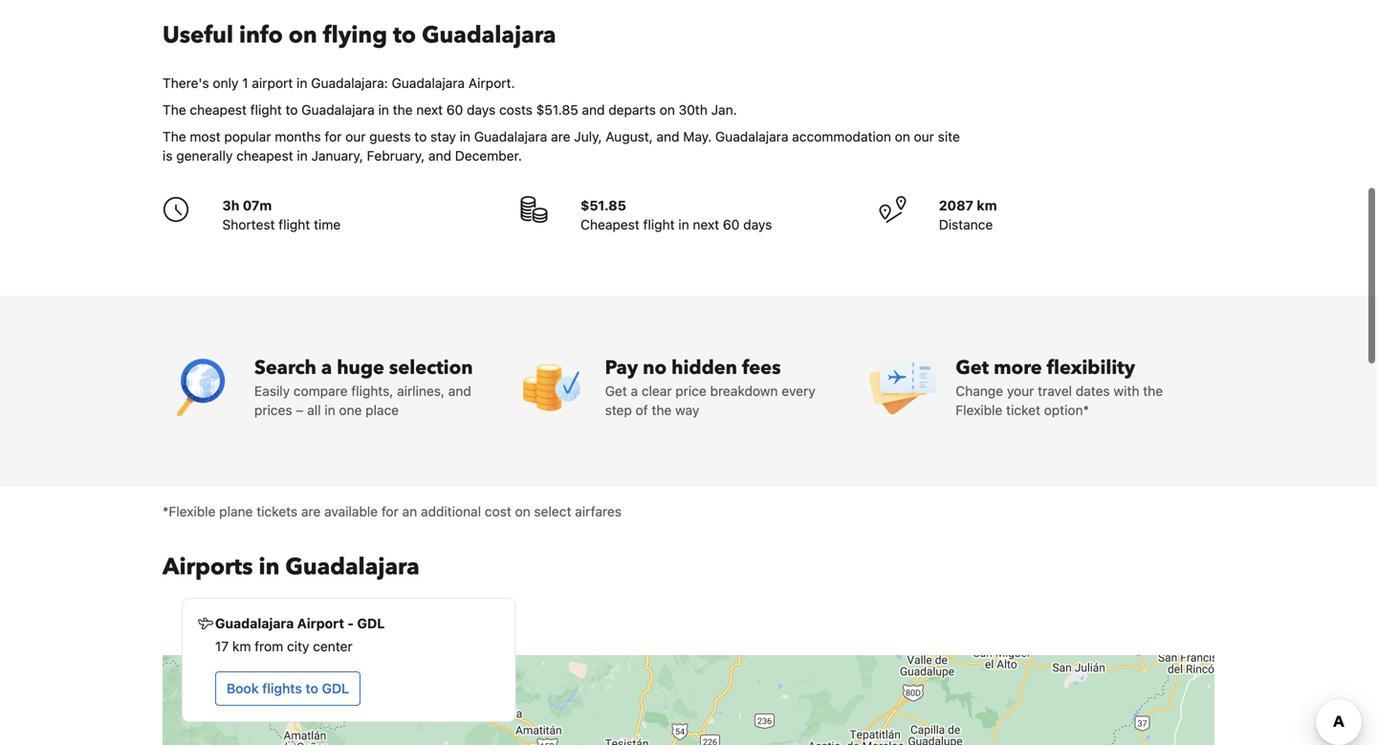 Task type: locate. For each thing, give the bounding box(es) containing it.
$51.85 up guadalajara accommodation on our site is generally cheapest in january, february, and december. on the top of the page
[[536, 102, 578, 118]]

a up of
[[631, 383, 638, 399]]

get
[[956, 355, 989, 381], [605, 383, 627, 399]]

1 horizontal spatial get
[[956, 355, 989, 381]]

compare
[[294, 383, 348, 399]]

in right all at bottom left
[[325, 402, 335, 418]]

cheapest
[[581, 217, 640, 232]]

1 horizontal spatial our
[[914, 129, 935, 144]]

the down clear
[[652, 402, 672, 418]]

2 the from the top
[[163, 129, 186, 144]]

0 vertical spatial 60
[[447, 102, 463, 118]]

cheapest
[[190, 102, 247, 118], [236, 148, 293, 164]]

0 vertical spatial next
[[416, 102, 443, 118]]

1 horizontal spatial days
[[743, 217, 772, 232]]

1 the from the top
[[163, 102, 186, 118]]

0 horizontal spatial a
[[321, 355, 332, 381]]

in inside $51.85 cheapest flight in next 60 days
[[679, 217, 689, 232]]

and up july,
[[582, 102, 605, 118]]

*flexible
[[163, 504, 216, 519]]

your
[[1007, 383, 1034, 399]]

additional
[[421, 504, 481, 519]]

cost
[[485, 504, 512, 519]]

1 vertical spatial next
[[693, 217, 720, 232]]

july,
[[574, 129, 602, 144]]

1 horizontal spatial a
[[631, 383, 638, 399]]

gdl for guadalajara airport - gdl 17 km from city center
[[357, 616, 385, 631]]

guadalajara up the cheapest flight to guadalajara in the next 60 days costs $51.85 and departs on 30th jan.
[[392, 75, 465, 91]]

1 vertical spatial cheapest
[[236, 148, 293, 164]]

1
[[242, 75, 248, 91]]

flight down the airport
[[250, 102, 282, 118]]

0 vertical spatial are
[[551, 129, 571, 144]]

60 inside $51.85 cheapest flight in next 60 days
[[723, 217, 740, 232]]

our up january, at the left
[[345, 129, 366, 144]]

in
[[297, 75, 307, 91], [378, 102, 389, 118], [460, 129, 471, 144], [297, 148, 308, 164], [679, 217, 689, 232], [325, 402, 335, 418], [259, 551, 280, 583]]

book flights to gdl link
[[215, 672, 361, 706]]

distance
[[939, 217, 993, 232]]

jan.
[[711, 102, 737, 118]]

1 horizontal spatial for
[[382, 504, 399, 519]]

guadalajara down jan.
[[715, 129, 789, 144]]

0 vertical spatial get
[[956, 355, 989, 381]]

0 horizontal spatial gdl
[[322, 681, 349, 696]]

1 vertical spatial the
[[163, 129, 186, 144]]

in right stay
[[460, 129, 471, 144]]

1 vertical spatial gdl
[[322, 681, 349, 696]]

1 vertical spatial are
[[301, 504, 321, 519]]

next up the "the most popular months for our guests to stay in guadalajara are july, august, and may."
[[416, 102, 443, 118]]

a
[[321, 355, 332, 381], [631, 383, 638, 399]]

0 vertical spatial the
[[393, 102, 413, 118]]

guadalajara down available at the bottom of page
[[285, 551, 420, 583]]

for up january, at the left
[[325, 129, 342, 144]]

0 vertical spatial cheapest
[[190, 102, 247, 118]]

the down there's
[[163, 102, 186, 118]]

and
[[582, 102, 605, 118], [657, 129, 680, 144], [429, 148, 452, 164], [448, 383, 471, 399]]

0 horizontal spatial $51.85
[[536, 102, 578, 118]]

2 vertical spatial the
[[652, 402, 672, 418]]

the up is
[[163, 129, 186, 144]]

get up change
[[956, 355, 989, 381]]

guadalajara down costs
[[474, 129, 547, 144]]

the
[[163, 102, 186, 118], [163, 129, 186, 144]]

there's
[[163, 75, 209, 91]]

every
[[782, 383, 816, 399]]

clear
[[642, 383, 672, 399]]

in inside search a huge selection easily compare flights, airlines, and prices – all in one place
[[325, 402, 335, 418]]

are
[[551, 129, 571, 144], [301, 504, 321, 519]]

on left site
[[895, 129, 910, 144]]

1 horizontal spatial the
[[652, 402, 672, 418]]

gdl inside guadalajara airport - gdl 17 km from city center
[[357, 616, 385, 631]]

our left site
[[914, 129, 935, 144]]

0 vertical spatial km
[[977, 198, 997, 213]]

km right 17
[[232, 639, 251, 654]]

airfares
[[575, 504, 622, 519]]

are right tickets
[[301, 504, 321, 519]]

flight left time
[[279, 217, 310, 232]]

to left stay
[[415, 129, 427, 144]]

city
[[287, 639, 309, 654]]

cheapest down only
[[190, 102, 247, 118]]

0 vertical spatial a
[[321, 355, 332, 381]]

the up guests
[[393, 102, 413, 118]]

airport
[[297, 616, 344, 631]]

flight
[[250, 102, 282, 118], [279, 217, 310, 232], [643, 217, 675, 232]]

*flexible plane tickets are available for an additional cost on select airfares
[[163, 504, 622, 519]]

guadalajara accommodation on our site is generally cheapest in january, february, and december.
[[163, 129, 960, 164]]

to right the flying
[[393, 20, 416, 51]]

1 horizontal spatial are
[[551, 129, 571, 144]]

the inside get more flexibility change your travel dates with the flexible ticket option*
[[1143, 383, 1163, 399]]

0 vertical spatial for
[[325, 129, 342, 144]]

ticket
[[1006, 402, 1041, 418]]

2 our from the left
[[914, 129, 935, 144]]

step
[[605, 402, 632, 418]]

0 vertical spatial gdl
[[357, 616, 385, 631]]

1 vertical spatial $51.85
[[581, 198, 626, 213]]

get up step
[[605, 383, 627, 399]]

gdl
[[357, 616, 385, 631], [322, 681, 349, 696]]

for left an
[[382, 504, 399, 519]]

select
[[534, 504, 572, 519]]

are left july,
[[551, 129, 571, 144]]

on
[[289, 20, 317, 51], [660, 102, 675, 118], [895, 129, 910, 144], [515, 504, 531, 519]]

1 horizontal spatial next
[[693, 217, 720, 232]]

get more flexibility change your travel dates with the flexible ticket option*
[[956, 355, 1163, 418]]

1 vertical spatial a
[[631, 383, 638, 399]]

guadalajara inside guadalajara accommodation on our site is generally cheapest in january, february, and december.
[[715, 129, 789, 144]]

0 horizontal spatial are
[[301, 504, 321, 519]]

0 vertical spatial $51.85
[[536, 102, 578, 118]]

on inside guadalajara accommodation on our site is generally cheapest in january, february, and december.
[[895, 129, 910, 144]]

1 vertical spatial km
[[232, 639, 251, 654]]

there's only 1 airport in guadalajara: guadalajara airport.
[[163, 75, 515, 91]]

1 vertical spatial the
[[1143, 383, 1163, 399]]

travel
[[1038, 383, 1072, 399]]

guadalajara down "there's only 1 airport in guadalajara: guadalajara airport."
[[302, 102, 375, 118]]

and down selection
[[448, 383, 471, 399]]

info
[[239, 20, 283, 51]]

the inside pay no hidden fees get a clear price breakdown every step of the way
[[652, 402, 672, 418]]

1 vertical spatial for
[[382, 504, 399, 519]]

the right with
[[1143, 383, 1163, 399]]

0 horizontal spatial next
[[416, 102, 443, 118]]

on left 30th
[[660, 102, 675, 118]]

flight inside the 3h 07m shortest flight time
[[279, 217, 310, 232]]

months
[[275, 129, 321, 144]]

0 horizontal spatial km
[[232, 639, 251, 654]]

2 horizontal spatial the
[[1143, 383, 1163, 399]]

0 horizontal spatial our
[[345, 129, 366, 144]]

3h 07m shortest flight time
[[222, 198, 341, 232]]

next down 'may.' at the top of page
[[693, 217, 720, 232]]

$51.85 up cheapest
[[581, 198, 626, 213]]

gdl right the -
[[357, 616, 385, 631]]

and down the "the most popular months for our guests to stay in guadalajara are july, august, and may."
[[429, 148, 452, 164]]

km
[[977, 198, 997, 213], [232, 639, 251, 654]]

guests
[[369, 129, 411, 144]]

gdl for book flights to gdl
[[322, 681, 349, 696]]

to right flights
[[306, 681, 318, 696]]

1 vertical spatial get
[[605, 383, 627, 399]]

guadalajara
[[422, 20, 556, 51], [392, 75, 465, 91], [302, 102, 375, 118], [474, 129, 547, 144], [715, 129, 789, 144], [285, 551, 420, 583], [215, 616, 294, 631]]

0 horizontal spatial the
[[393, 102, 413, 118]]

0 horizontal spatial get
[[605, 383, 627, 399]]

the for the cheapest flight to guadalajara in the next 60 days costs $51.85 and departs on 30th jan.
[[163, 102, 186, 118]]

1 vertical spatial 60
[[723, 217, 740, 232]]

in down months
[[297, 148, 308, 164]]

flight right cheapest
[[643, 217, 675, 232]]

to up months
[[286, 102, 298, 118]]

1 horizontal spatial gdl
[[357, 616, 385, 631]]

$51.85 cheapest flight in next 60 days
[[581, 198, 772, 232]]

0 horizontal spatial 60
[[447, 102, 463, 118]]

km inside 2087 km distance
[[977, 198, 997, 213]]

0 vertical spatial the
[[163, 102, 186, 118]]

hidden
[[672, 355, 737, 381]]

our
[[345, 129, 366, 144], [914, 129, 935, 144]]

no
[[643, 355, 667, 381]]

km up distance at the top right
[[977, 198, 997, 213]]

flight inside $51.85 cheapest flight in next 60 days
[[643, 217, 675, 232]]

useful info on flying to guadalajara
[[163, 20, 556, 51]]

in right cheapest
[[679, 217, 689, 232]]

map region
[[163, 655, 1215, 745]]

to
[[393, 20, 416, 51], [286, 102, 298, 118], [415, 129, 427, 144], [306, 681, 318, 696]]

0 horizontal spatial days
[[467, 102, 496, 118]]

cheapest down popular
[[236, 148, 293, 164]]

a up compare
[[321, 355, 332, 381]]

flights,
[[351, 383, 393, 399]]

guadalajara up from
[[215, 616, 294, 631]]

useful
[[163, 20, 233, 51]]

way
[[675, 402, 700, 418]]

1 horizontal spatial 60
[[723, 217, 740, 232]]

gdl down the center
[[322, 681, 349, 696]]

airports
[[163, 551, 253, 583]]

the
[[393, 102, 413, 118], [1143, 383, 1163, 399], [652, 402, 672, 418]]

book flights to gdl
[[227, 681, 349, 696]]

price
[[676, 383, 707, 399]]

1 horizontal spatial km
[[977, 198, 997, 213]]

1 horizontal spatial $51.85
[[581, 198, 626, 213]]

1 vertical spatial days
[[743, 217, 772, 232]]

with
[[1114, 383, 1140, 399]]

next
[[416, 102, 443, 118], [693, 217, 720, 232]]



Task type: vqa. For each thing, say whether or not it's contained in the screenshot.
km in the Guadalajara Airport - GDL 17 km from city center
yes



Task type: describe. For each thing, give the bounding box(es) containing it.
is
[[163, 148, 173, 164]]

guadalajara:
[[311, 75, 388, 91]]

only
[[213, 75, 239, 91]]

pay
[[605, 355, 638, 381]]

from
[[255, 639, 283, 654]]

of
[[636, 402, 648, 418]]

and inside search a huge selection easily compare flights, airlines, and prices – all in one place
[[448, 383, 471, 399]]

search
[[254, 355, 317, 381]]

to inside book flights to gdl link
[[306, 681, 318, 696]]

cheapest inside guadalajara accommodation on our site is generally cheapest in january, february, and december.
[[236, 148, 293, 164]]

search a huge selection easily compare flights, airlines, and prices – all in one place
[[254, 355, 473, 418]]

shortest
[[222, 217, 275, 232]]

dates
[[1076, 383, 1110, 399]]

available
[[324, 504, 378, 519]]

time
[[314, 217, 341, 232]]

selection
[[389, 355, 473, 381]]

airport.
[[469, 75, 515, 91]]

the cheapest flight to guadalajara in the next 60 days costs $51.85 and departs on 30th jan.
[[163, 102, 737, 118]]

more
[[994, 355, 1042, 381]]

in up guests
[[378, 102, 389, 118]]

guadalajara inside guadalajara airport - gdl 17 km from city center
[[215, 616, 294, 631]]

get inside get more flexibility change your travel dates with the flexible ticket option*
[[956, 355, 989, 381]]

fees
[[742, 355, 781, 381]]

one
[[339, 402, 362, 418]]

flight for cheapest
[[643, 217, 675, 232]]

on right info at the left of page
[[289, 20, 317, 51]]

in down tickets
[[259, 551, 280, 583]]

07m
[[243, 198, 272, 213]]

airports in guadalajara
[[163, 551, 420, 583]]

generally
[[176, 148, 233, 164]]

costs
[[499, 102, 533, 118]]

-
[[348, 616, 354, 631]]

0 horizontal spatial for
[[325, 129, 342, 144]]

guadalajara airport - gdl 17 km from city center
[[215, 616, 385, 654]]

stay
[[431, 129, 456, 144]]

17
[[215, 639, 229, 654]]

august,
[[606, 129, 653, 144]]

breakdown
[[710, 383, 778, 399]]

accommodation
[[792, 129, 891, 144]]

our inside guadalajara accommodation on our site is generally cheapest in january, february, and december.
[[914, 129, 935, 144]]

1 our from the left
[[345, 129, 366, 144]]

easily
[[254, 383, 290, 399]]

the most popular months for our guests to stay in guadalajara are july, august, and may.
[[163, 129, 712, 144]]

december.
[[455, 148, 522, 164]]

flexible
[[956, 402, 1003, 418]]

pay no hidden fees get a clear price breakdown every step of the way
[[605, 355, 816, 418]]

–
[[296, 402, 304, 418]]

a inside pay no hidden fees get a clear price breakdown every step of the way
[[631, 383, 638, 399]]

get inside pay no hidden fees get a clear price breakdown every step of the way
[[605, 383, 627, 399]]

a inside search a huge selection easily compare flights, airlines, and prices – all in one place
[[321, 355, 332, 381]]

january,
[[311, 148, 363, 164]]

flights
[[262, 681, 302, 696]]

site
[[938, 129, 960, 144]]

next inside $51.85 cheapest flight in next 60 days
[[693, 217, 720, 232]]

and inside guadalajara accommodation on our site is generally cheapest in january, february, and december.
[[429, 148, 452, 164]]

guadalajara up airport.
[[422, 20, 556, 51]]

on right cost
[[515, 504, 531, 519]]

change
[[956, 383, 1004, 399]]

in inside guadalajara accommodation on our site is generally cheapest in january, february, and december.
[[297, 148, 308, 164]]

all
[[307, 402, 321, 418]]

days inside $51.85 cheapest flight in next 60 days
[[743, 217, 772, 232]]

the for the most popular months for our guests to stay in guadalajara are july, august, and may.
[[163, 129, 186, 144]]

3h
[[222, 198, 239, 213]]

center
[[313, 639, 353, 654]]

february,
[[367, 148, 425, 164]]

plane
[[219, 504, 253, 519]]

departs
[[609, 102, 656, 118]]

popular
[[224, 129, 271, 144]]

flying
[[323, 20, 387, 51]]

may.
[[683, 129, 712, 144]]

and left 'may.' at the top of page
[[657, 129, 680, 144]]

30th
[[679, 102, 708, 118]]

2087
[[939, 198, 974, 213]]

$51.85 inside $51.85 cheapest flight in next 60 days
[[581, 198, 626, 213]]

place
[[366, 402, 399, 418]]

huge
[[337, 355, 384, 381]]

book
[[227, 681, 259, 696]]

airlines,
[[397, 383, 445, 399]]

most
[[190, 129, 221, 144]]

flexibility
[[1047, 355, 1135, 381]]

flight for cheapest
[[250, 102, 282, 118]]

2087 km distance
[[939, 198, 997, 232]]

km inside guadalajara airport - gdl 17 km from city center
[[232, 639, 251, 654]]

in right the airport
[[297, 75, 307, 91]]

0 vertical spatial days
[[467, 102, 496, 118]]

prices
[[254, 402, 292, 418]]

tickets
[[257, 504, 298, 519]]

option*
[[1044, 402, 1090, 418]]

airport
[[252, 75, 293, 91]]



